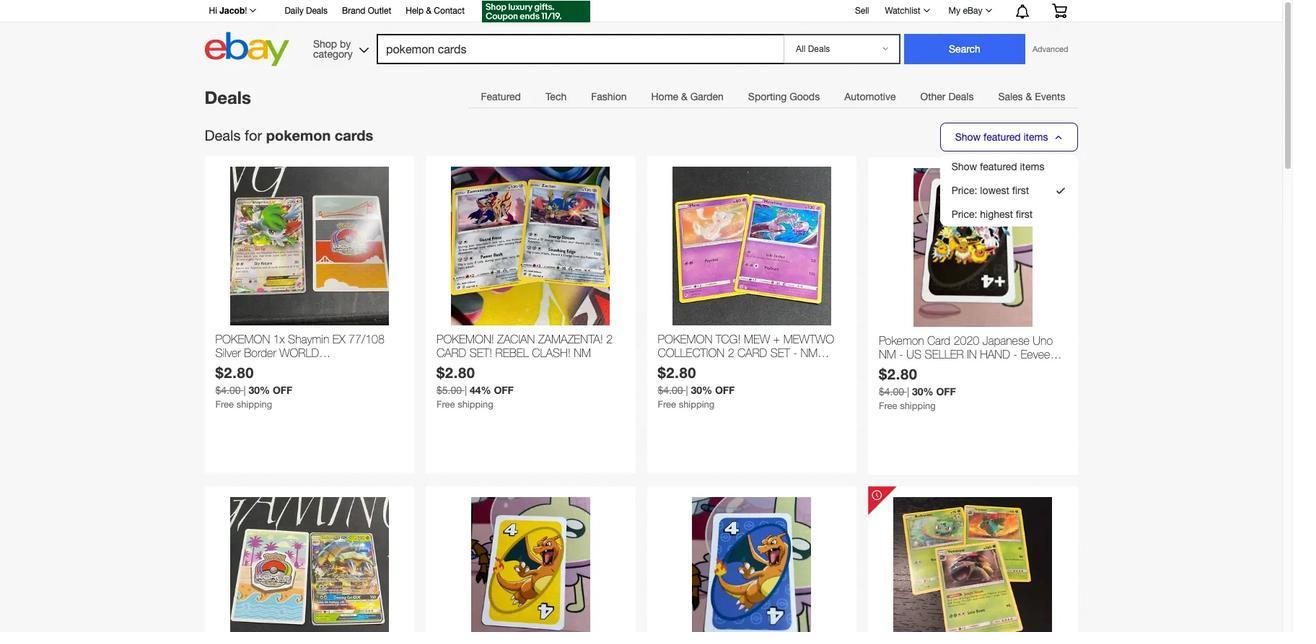 Task type: describe. For each thing, give the bounding box(es) containing it.
border
[[244, 347, 276, 360]]

set!
[[470, 347, 492, 360]]

other deals
[[921, 91, 974, 103]]

30% for -
[[912, 386, 934, 398]]

free for pokemon card 2020 japanese uno nm - us seller in hand - eevee eeveelutions
[[879, 401, 898, 412]]

nm inside pokemon tcg! mew + mewtwo collection 2 card set - nm cards
[[801, 347, 818, 360]]

my ebay
[[949, 6, 983, 16]]

outlet
[[368, 6, 391, 16]]

events
[[1035, 91, 1066, 103]]

shipping inside the pokemon! zacian zamazenta! 2 card set! rebel clash! nm $2.80 $5.00 | 44% off free shipping
[[458, 399, 494, 410]]

watchlist
[[885, 6, 921, 16]]

shop
[[313, 38, 337, 49]]

collection
[[658, 347, 725, 360]]

30% for 2
[[691, 384, 713, 396]]

rebel
[[496, 347, 529, 360]]

$2.80 $4.00 | 30% off free shipping for border
[[215, 364, 293, 410]]

price: lowest first
[[952, 185, 1030, 196]]

category
[[313, 48, 353, 60]]

jacob
[[220, 5, 245, 16]]

for
[[245, 127, 262, 144]]

pokemon
[[266, 126, 331, 144]]

1x
[[273, 333, 285, 346]]

sales
[[999, 91, 1023, 103]]

show featured items link
[[952, 161, 1045, 173]]

home & garden link
[[639, 82, 736, 111]]

shipping for pokemon tcg! mew + mewtwo collection 2 card set - nm cards
[[679, 399, 715, 410]]

show featured items for show featured items link
[[952, 161, 1045, 173]]

cards
[[658, 361, 695, 373]]

eevee
[[1021, 348, 1051, 361]]

get the coupon image
[[482, 1, 591, 22]]

brand
[[342, 6, 366, 16]]

automotive
[[845, 91, 896, 103]]

| inside the pokemon! zacian zamazenta! 2 card set! rebel clash! nm $2.80 $5.00 | 44% off free shipping
[[465, 385, 467, 396]]

items for "show featured items" dropdown button
[[1024, 131, 1049, 143]]

pokemon for silver
[[215, 333, 270, 346]]

automotive link
[[832, 82, 909, 111]]

cards
[[335, 126, 373, 144]]

$2.80 $4.00 | 30% off free shipping for 2
[[658, 364, 735, 410]]

eeveelutions
[[879, 362, 939, 375]]

contact
[[434, 6, 465, 16]]

uno
[[1033, 334, 1053, 347]]

japanese
[[983, 334, 1030, 347]]

watchlist link
[[877, 2, 937, 19]]

nm inside pokemon 1x shaymin ex 77/108 silver border world championships card nm
[[340, 361, 357, 373]]

nm inside the pokemon! zacian zamazenta! 2 card set! rebel clash! nm $2.80 $5.00 | 44% off free shipping
[[574, 347, 591, 360]]

price: lowest first link
[[952, 185, 1030, 196]]

shipping for pokemon card 2020 japanese uno nm - us seller in hand - eevee eeveelutions
[[900, 401, 936, 412]]

$4.00 for pokemon card 2020 japanese uno nm - us seller in hand - eevee eeveelutions
[[879, 386, 905, 398]]

featured for show featured items link
[[980, 161, 1018, 173]]

deals up for
[[205, 87, 251, 108]]

advanced link
[[1026, 35, 1076, 64]]

garden
[[691, 91, 724, 103]]

highest
[[981, 209, 1014, 220]]

in
[[967, 348, 977, 361]]

my ebay link
[[941, 2, 999, 19]]

price: for price: highest first
[[952, 209, 978, 220]]

mewtwo
[[784, 333, 835, 346]]

44%
[[470, 384, 491, 396]]

deals for pokemon cards
[[205, 126, 373, 144]]

$2.80 for pokemon card 2020 japanese uno nm - us seller in hand - eevee eeveelutions
[[879, 365, 918, 383]]

home
[[652, 91, 679, 103]]

pokemon!
[[437, 333, 494, 346]]

tech
[[546, 91, 567, 103]]

$2.80 $4.00 | 30% off free shipping for -
[[879, 365, 956, 412]]

tech link
[[533, 82, 579, 111]]

ex
[[333, 333, 346, 346]]

off for silver
[[273, 384, 293, 396]]

1 horizontal spatial -
[[900, 348, 904, 361]]

sales & events
[[999, 91, 1066, 103]]

hi
[[209, 6, 217, 16]]

menu bar containing featured
[[469, 82, 1078, 111]]

free inside the pokemon! zacian zamazenta! 2 card set! rebel clash! nm $2.80 $5.00 | 44% off free shipping
[[437, 399, 455, 410]]

card
[[928, 334, 951, 347]]

sell link
[[849, 6, 876, 16]]

pokemon 1x shaymin ex 77/108 silver border world championships card nm
[[215, 333, 385, 373]]

help
[[406, 6, 424, 16]]

show featured items button
[[940, 123, 1078, 152]]

featured
[[481, 91, 521, 103]]

nm inside pokemon card 2020 japanese uno nm - us seller in hand - eevee eeveelutions
[[879, 348, 896, 361]]

77/108
[[349, 333, 385, 346]]

us
[[907, 348, 922, 361]]

brand outlet link
[[342, 4, 391, 19]]

free for pokemon 1x shaymin ex 77/108 silver border world championships card nm
[[215, 399, 234, 410]]

zamazenta!
[[538, 333, 603, 346]]

pokemon tcg! mew + mewtwo collection 2 card set - nm cards link
[[658, 333, 846, 373]]

silver
[[215, 347, 241, 360]]

pokemon card 2020 japanese uno nm - us seller in hand - eevee eeveelutions
[[879, 334, 1053, 375]]

brand outlet
[[342, 6, 391, 16]]

shop by category button
[[307, 32, 372, 63]]

& for contact
[[426, 6, 432, 16]]

$5.00
[[437, 385, 462, 396]]

other deals link
[[909, 82, 986, 111]]



Task type: vqa. For each thing, say whether or not it's contained in the screenshot.
'Google Pay' Image at the left top of the page
no



Task type: locate. For each thing, give the bounding box(es) containing it.
2 horizontal spatial $2.80 $4.00 | 30% off free shipping
[[879, 365, 956, 412]]

menu bar
[[469, 82, 1078, 111]]

zacian
[[498, 333, 535, 346]]

2
[[607, 333, 613, 346], [728, 347, 735, 360]]

free for pokemon tcg! mew + mewtwo collection 2 card set - nm cards
[[658, 399, 676, 410]]

pokemon tcg! mew + mewtwo collection 2 card set - nm cards
[[658, 333, 835, 373]]

pokemon up silver
[[215, 333, 270, 346]]

pokemon up collection
[[658, 333, 713, 346]]

world
[[280, 347, 319, 360]]

free down cards
[[658, 399, 676, 410]]

card down the pokemon!
[[437, 347, 467, 360]]

| down 'championships'
[[244, 385, 246, 396]]

daily deals link
[[285, 4, 328, 19]]

card down world
[[307, 361, 337, 373]]

1 horizontal spatial card
[[437, 347, 467, 360]]

sporting
[[749, 91, 787, 103]]

$4.00 down silver
[[215, 385, 241, 396]]

my
[[949, 6, 961, 16]]

pokemon for collection
[[658, 333, 713, 346]]

off
[[273, 384, 293, 396], [494, 384, 514, 396], [715, 384, 735, 396], [937, 386, 956, 398]]

nm down pokemon
[[879, 348, 896, 361]]

- left 'us'
[[900, 348, 904, 361]]

show
[[956, 131, 981, 143], [952, 161, 978, 173]]

off down pokemon tcg! mew + mewtwo collection 2 card set - nm cards at the bottom of page
[[715, 384, 735, 396]]

shipping for pokemon 1x shaymin ex 77/108 silver border world championships card nm
[[237, 399, 272, 410]]

$2.80 down collection
[[658, 364, 697, 381]]

2 inside pokemon tcg! mew + mewtwo collection 2 card set - nm cards
[[728, 347, 735, 360]]

pokemon inside pokemon tcg! mew + mewtwo collection 2 card set - nm cards
[[658, 333, 713, 346]]

none submit inside shop by category banner
[[905, 34, 1026, 64]]

pokemon 1x shaymin ex 77/108 silver border world championships card nm link
[[215, 333, 404, 373]]

card inside pokemon 1x shaymin ex 77/108 silver border world championships card nm
[[307, 361, 337, 373]]

show featured items inside dropdown button
[[956, 131, 1049, 143]]

daily
[[285, 6, 304, 16]]

pokemon inside pokemon 1x shaymin ex 77/108 silver border world championships card nm
[[215, 333, 270, 346]]

sell
[[855, 6, 870, 16]]

items down sales & events link
[[1024, 131, 1049, 143]]

show for show featured items link
[[952, 161, 978, 173]]

$2.80 up $5.00
[[437, 364, 475, 381]]

- down the japanese
[[1014, 348, 1018, 361]]

1 vertical spatial featured
[[980, 161, 1018, 173]]

$4.00 down cards
[[658, 385, 683, 396]]

$4.00
[[215, 385, 241, 396], [658, 385, 683, 396], [879, 386, 905, 398]]

pokemon
[[879, 334, 924, 347]]

|
[[244, 385, 246, 396], [465, 385, 467, 396], [686, 385, 688, 396], [907, 386, 910, 398]]

$2.80 down silver
[[215, 364, 254, 381]]

menu
[[941, 155, 1077, 226]]

tab list
[[469, 82, 1078, 111]]

0 horizontal spatial card
[[307, 361, 337, 373]]

$2.80 inside the pokemon! zacian zamazenta! 2 card set! rebel clash! nm $2.80 $5.00 | 44% off free shipping
[[437, 364, 475, 381]]

show featured items inside menu
[[952, 161, 1045, 173]]

- inside pokemon tcg! mew + mewtwo collection 2 card set - nm cards
[[794, 347, 798, 360]]

2 horizontal spatial -
[[1014, 348, 1018, 361]]

pokemon! zacian zamazenta! 2 card set! rebel clash! nm $2.80 $5.00 | 44% off free shipping
[[437, 333, 613, 410]]

$2.80 for pokemon tcg! mew + mewtwo collection 2 card set - nm cards
[[658, 364, 697, 381]]

shop by category
[[313, 38, 353, 60]]

items down "show featured items" dropdown button
[[1020, 161, 1045, 173]]

Search for anything text field
[[379, 35, 781, 63]]

| left 44%
[[465, 385, 467, 396]]

deals inside deals for pokemon cards
[[205, 127, 241, 144]]

30% for border
[[249, 384, 270, 396]]

first for price: highest first
[[1016, 209, 1033, 220]]

nm down ex
[[340, 361, 357, 373]]

$2.80 $4.00 | 30% off free shipping down 'us'
[[879, 365, 956, 412]]

deals link
[[205, 87, 251, 108]]

2 pokemon from the left
[[658, 333, 713, 346]]

2 horizontal spatial 30%
[[912, 386, 934, 398]]

$2.80 for pokemon 1x shaymin ex 77/108 silver border world championships card nm
[[215, 364, 254, 381]]

featured up show featured items link
[[984, 131, 1021, 143]]

mew
[[744, 333, 770, 346]]

| for pokemon 1x shaymin ex 77/108 silver border world championships card nm
[[244, 385, 246, 396]]

deals inside 'account' navigation
[[306, 6, 328, 16]]

0 horizontal spatial 2
[[607, 333, 613, 346]]

shipping down 'eeveelutions'
[[900, 401, 936, 412]]

1 vertical spatial show featured items
[[952, 161, 1045, 173]]

seller
[[925, 348, 964, 361]]

1 vertical spatial price:
[[952, 209, 978, 220]]

2 down tcg!
[[728, 347, 735, 360]]

$4.00 for pokemon 1x shaymin ex 77/108 silver border world championships card nm
[[215, 385, 241, 396]]

show up show featured items link
[[956, 131, 981, 143]]

1 horizontal spatial 2
[[728, 347, 735, 360]]

price: left highest
[[952, 209, 978, 220]]

show up price: lowest first
[[952, 161, 978, 173]]

price:
[[952, 185, 978, 196], [952, 209, 978, 220]]

ebay
[[963, 6, 983, 16]]

1 vertical spatial first
[[1016, 209, 1033, 220]]

featured for "show featured items" dropdown button
[[984, 131, 1021, 143]]

| for pokemon tcg! mew + mewtwo collection 2 card set - nm cards
[[686, 385, 688, 396]]

pokemon! zacian zamazenta! 2 card set! rebel clash! nm link
[[437, 333, 625, 364]]

show featured items up lowest
[[952, 161, 1045, 173]]

off down 'championships'
[[273, 384, 293, 396]]

0 vertical spatial featured
[[984, 131, 1021, 143]]

shipping down 'championships'
[[237, 399, 272, 410]]

1 horizontal spatial 30%
[[691, 384, 713, 396]]

fashion link
[[579, 82, 639, 111]]

- right set
[[794, 347, 798, 360]]

set
[[771, 347, 790, 360]]

& right sales
[[1026, 91, 1033, 103]]

| down cards
[[686, 385, 688, 396]]

& inside 'account' navigation
[[426, 6, 432, 16]]

lowest
[[981, 185, 1010, 196]]

$2.80 down 'us'
[[879, 365, 918, 383]]

30% down 'championships'
[[249, 384, 270, 396]]

1 horizontal spatial pokemon
[[658, 333, 713, 346]]

$2.80
[[215, 364, 254, 381], [437, 364, 475, 381], [658, 364, 697, 381], [879, 365, 918, 383]]

1 horizontal spatial $4.00
[[658, 385, 683, 396]]

show featured items for "show featured items" dropdown button
[[956, 131, 1049, 143]]

$2.80 $4.00 | 30% off free shipping down border
[[215, 364, 293, 410]]

help & contact
[[406, 6, 465, 16]]

nm down zamazenta!
[[574, 347, 591, 360]]

$4.00 down 'eeveelutions'
[[879, 386, 905, 398]]

hand
[[980, 348, 1011, 361]]

show featured items up show featured items link
[[956, 131, 1049, 143]]

free down $5.00
[[437, 399, 455, 410]]

featured up lowest
[[980, 161, 1018, 173]]

featured
[[984, 131, 1021, 143], [980, 161, 1018, 173]]

& for events
[[1026, 91, 1033, 103]]

featured link
[[469, 82, 533, 111]]

price: highest first
[[952, 209, 1033, 220]]

1 pokemon from the left
[[215, 333, 270, 346]]

free down 'championships'
[[215, 399, 234, 410]]

deals right the other
[[949, 91, 974, 103]]

deals inside menu bar
[[949, 91, 974, 103]]

card inside pokemon tcg! mew + mewtwo collection 2 card set - nm cards
[[738, 347, 768, 360]]

0 vertical spatial items
[[1024, 131, 1049, 143]]

& right the help
[[426, 6, 432, 16]]

30% down 'eeveelutions'
[[912, 386, 934, 398]]

shop by category banner
[[201, 0, 1078, 70]]

shipping
[[237, 399, 272, 410], [458, 399, 494, 410], [679, 399, 715, 410], [900, 401, 936, 412]]

by
[[340, 38, 351, 49]]

free down 'eeveelutions'
[[879, 401, 898, 412]]

off inside the pokemon! zacian zamazenta! 2 card set! rebel clash! nm $2.80 $5.00 | 44% off free shipping
[[494, 384, 514, 396]]

items inside dropdown button
[[1024, 131, 1049, 143]]

menu containing show featured items
[[941, 155, 1077, 226]]

items
[[1024, 131, 1049, 143], [1020, 161, 1045, 173]]

help & contact link
[[406, 4, 465, 19]]

first for price: lowest first
[[1013, 185, 1030, 196]]

| for pokemon card 2020 japanese uno nm - us seller in hand - eevee eeveelutions
[[907, 386, 910, 398]]

price: left lowest
[[952, 185, 978, 196]]

items inside menu
[[1020, 161, 1045, 173]]

2 price: from the top
[[952, 209, 978, 220]]

off for collection
[[715, 384, 735, 396]]

30%
[[249, 384, 270, 396], [691, 384, 713, 396], [912, 386, 934, 398]]

price: highest first link
[[952, 209, 1033, 220]]

free
[[215, 399, 234, 410], [437, 399, 455, 410], [658, 399, 676, 410], [879, 401, 898, 412]]

2 inside the pokemon! zacian zamazenta! 2 card set! rebel clash! nm $2.80 $5.00 | 44% off free shipping
[[607, 333, 613, 346]]

card
[[437, 347, 467, 360], [738, 347, 768, 360], [307, 361, 337, 373]]

2 horizontal spatial &
[[1026, 91, 1033, 103]]

show inside menu
[[952, 161, 978, 173]]

card inside the pokemon! zacian zamazenta! 2 card set! rebel clash! nm $2.80 $5.00 | 44% off free shipping
[[437, 347, 467, 360]]

deals
[[306, 6, 328, 16], [205, 87, 251, 108], [949, 91, 974, 103], [205, 127, 241, 144]]

off right 44%
[[494, 384, 514, 396]]

show featured items
[[956, 131, 1049, 143], [952, 161, 1045, 173]]

your shopping cart image
[[1051, 4, 1068, 18]]

1 vertical spatial items
[[1020, 161, 1045, 173]]

shipping down cards
[[679, 399, 715, 410]]

& right the home
[[681, 91, 688, 103]]

home & garden
[[652, 91, 724, 103]]

sales & events link
[[986, 82, 1078, 111]]

deals right the daily at the top left
[[306, 6, 328, 16]]

show for "show featured items" dropdown button
[[956, 131, 981, 143]]

sporting goods link
[[736, 82, 832, 111]]

0 horizontal spatial pokemon
[[215, 333, 270, 346]]

1 price: from the top
[[952, 185, 978, 196]]

pokemon card 2020 japanese uno nm - us seller in hand - eevee eeveelutions link
[[879, 334, 1067, 375]]

first right highest
[[1016, 209, 1033, 220]]

shaymin
[[288, 333, 329, 346]]

1 horizontal spatial $2.80 $4.00 | 30% off free shipping
[[658, 364, 735, 410]]

2 horizontal spatial card
[[738, 347, 768, 360]]

2 horizontal spatial $4.00
[[879, 386, 905, 398]]

goods
[[790, 91, 820, 103]]

0 horizontal spatial $4.00
[[215, 385, 241, 396]]

0 vertical spatial first
[[1013, 185, 1030, 196]]

tab list containing featured
[[469, 82, 1078, 111]]

off for nm
[[937, 386, 956, 398]]

deals left for
[[205, 127, 241, 144]]

account navigation
[[201, 0, 1078, 25]]

first right lowest
[[1013, 185, 1030, 196]]

featured inside menu
[[980, 161, 1018, 173]]

fashion
[[591, 91, 627, 103]]

| down 'eeveelutions'
[[907, 386, 910, 398]]

0 horizontal spatial -
[[794, 347, 798, 360]]

$2.80 $4.00 | 30% off free shipping down collection
[[658, 364, 735, 410]]

0 vertical spatial show featured items
[[956, 131, 1049, 143]]

1 vertical spatial 2
[[728, 347, 735, 360]]

1 vertical spatial show
[[952, 161, 978, 173]]

nm
[[574, 347, 591, 360], [801, 347, 818, 360], [879, 348, 896, 361], [340, 361, 357, 373]]

championships
[[215, 361, 304, 373]]

sporting goods
[[749, 91, 820, 103]]

& for garden
[[681, 91, 688, 103]]

$4.00 for pokemon tcg! mew + mewtwo collection 2 card set - nm cards
[[658, 385, 683, 396]]

daily deals
[[285, 6, 328, 16]]

0 horizontal spatial $2.80 $4.00 | 30% off free shipping
[[215, 364, 293, 410]]

2 right zamazenta!
[[607, 333, 613, 346]]

tcg!
[[716, 333, 741, 346]]

0 horizontal spatial &
[[426, 6, 432, 16]]

0 vertical spatial show
[[956, 131, 981, 143]]

hi jacob !
[[209, 5, 247, 16]]

$2.80 $4.00 | 30% off free shipping
[[215, 364, 293, 410], [658, 364, 735, 410], [879, 365, 956, 412]]

featured inside dropdown button
[[984, 131, 1021, 143]]

0 vertical spatial 2
[[607, 333, 613, 346]]

price: for price: lowest first
[[952, 185, 978, 196]]

off down seller
[[937, 386, 956, 398]]

0 vertical spatial price:
[[952, 185, 978, 196]]

shipping down 44%
[[458, 399, 494, 410]]

1 horizontal spatial &
[[681, 91, 688, 103]]

None submit
[[905, 34, 1026, 64]]

0 horizontal spatial 30%
[[249, 384, 270, 396]]

!
[[245, 6, 247, 16]]

clash!
[[532, 347, 571, 360]]

other
[[921, 91, 946, 103]]

card down mew
[[738, 347, 768, 360]]

pokemon
[[215, 333, 270, 346], [658, 333, 713, 346]]

2020
[[954, 334, 980, 347]]

30% down cards
[[691, 384, 713, 396]]

nm down mewtwo
[[801, 347, 818, 360]]

items for show featured items link
[[1020, 161, 1045, 173]]

advanced
[[1033, 45, 1069, 53]]

show inside dropdown button
[[956, 131, 981, 143]]



